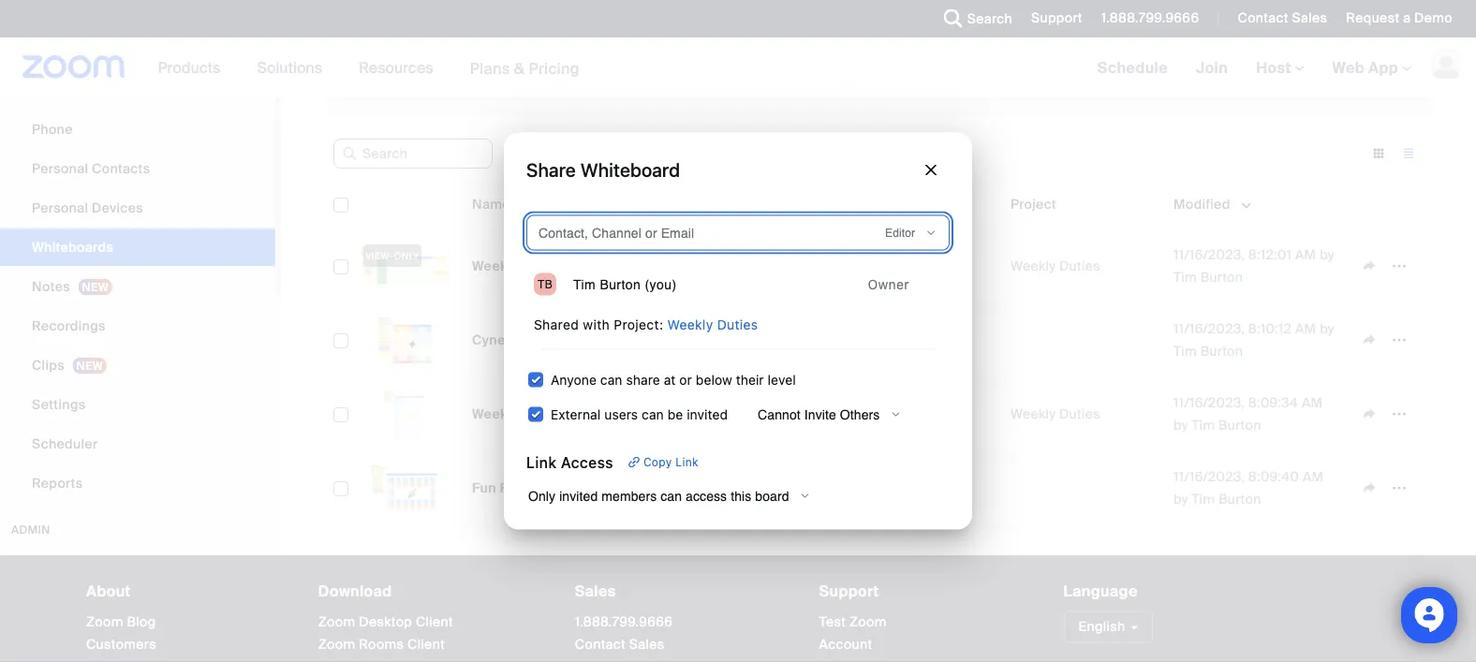 Task type: locate. For each thing, give the bounding box(es) containing it.
upgrade left plan
[[921, 77, 977, 95]]

2 horizontal spatial schedule
[[1098, 58, 1168, 77]]

0 vertical spatial cell
[[1003, 336, 1166, 344]]

banner
[[0, 37, 1477, 99]]

cannot invite others
[[758, 407, 880, 422]]

3 11/16/2023, from the top
[[1174, 394, 1245, 411]]

1 horizontal spatial cynefin
[[1319, 10, 1368, 27]]

personal down phone
[[32, 160, 88, 177]]

2 vertical spatial can
[[661, 489, 682, 504]]

reports
[[32, 475, 83, 492]]

planner inside button
[[1124, 10, 1173, 27]]

1 vertical spatial framework
[[526, 331, 599, 349]]

am for 8:09:34
[[1302, 394, 1323, 411]]

personal down personal contacts
[[32, 199, 88, 216]]

with right shared
[[583, 317, 610, 332]]

your left plan
[[671, 77, 699, 95]]

owner
[[848, 195, 890, 213], [868, 276, 910, 292]]

am inside the 11/16/2023, 8:10:12 am by tim burton
[[1296, 320, 1317, 337]]

2 weekly duties from the top
[[1011, 405, 1101, 423]]

about
[[86, 582, 131, 601]]

tim burton up others
[[848, 331, 918, 349]]

by inside 11/16/2023, 8:09:40 am by tim burton
[[1174, 490, 1189, 508]]

4 11/16/2023, from the top
[[1174, 468, 1245, 485]]

owner up editor
[[848, 195, 890, 213]]

1 vertical spatial contact
[[575, 636, 626, 654]]

1 vertical spatial invited
[[559, 489, 598, 504]]

english button
[[1064, 611, 1154, 643]]

0 horizontal spatial weekly schedule
[[472, 405, 585, 423]]

request a demo
[[1347, 9, 1453, 27]]

1 horizontal spatial planner
[[1124, 10, 1173, 27]]

cell
[[1003, 336, 1166, 344], [1003, 484, 1166, 492]]

1 horizontal spatial upgrade
[[921, 77, 977, 95]]

1 cell from the top
[[1003, 336, 1166, 344]]

tim burton right invite
[[848, 405, 918, 423]]

0 vertical spatial sales
[[1292, 9, 1328, 27]]

0 horizontal spatial cynefin
[[472, 331, 523, 349]]

schedule down weekly planner element
[[1098, 58, 1168, 77]]

a left twist
[[1074, 10, 1082, 27]]

am
[[1296, 246, 1317, 263], [1296, 320, 1317, 337], [1302, 394, 1323, 411], [1303, 468, 1324, 485]]

account
[[819, 636, 873, 654]]

0 vertical spatial contact
[[1238, 9, 1289, 27]]

a
[[1404, 9, 1411, 27], [1074, 10, 1082, 27]]

1.888.799.9666 for 1.888.799.9666
[[1102, 9, 1200, 27]]

support left twist
[[1032, 9, 1083, 27]]

thumbnail of fun fact image
[[361, 464, 449, 512]]

zoom up account
[[850, 614, 887, 631]]

settings
[[32, 396, 86, 413]]

0 vertical spatial framework
[[1371, 10, 1441, 27]]

show and tell with a twist button
[[950, 0, 1118, 28]]

1 horizontal spatial sales
[[629, 636, 665, 654]]

0 vertical spatial owner
[[848, 195, 890, 213]]

owner inside application
[[848, 195, 890, 213]]

members
[[602, 489, 657, 504]]

personal contacts link
[[0, 150, 275, 187]]

laboratory
[[1197, 10, 1266, 27]]

link right copy
[[676, 456, 699, 469]]

can down copy link
[[661, 489, 682, 504]]

blog
[[127, 614, 156, 631]]

schedule down anyone
[[523, 405, 585, 423]]

1 vertical spatial support
[[819, 582, 879, 601]]

&
[[514, 58, 525, 78]]

1 horizontal spatial link
[[676, 456, 699, 469]]

download link
[[318, 582, 392, 601]]

weekly inside weekly planner element
[[1076, 10, 1121, 27]]

support
[[1032, 9, 1083, 27], [819, 582, 879, 601]]

1 vertical spatial sales
[[575, 582, 616, 601]]

personal menu menu
[[0, 0, 275, 504]]

1.888.799.9666 down sales link
[[575, 614, 673, 631]]

0 horizontal spatial weekly planner
[[472, 257, 573, 275]]

1 vertical spatial 1.888.799.9666
[[575, 614, 673, 631]]

application for cynefin framework
[[729, 326, 833, 355]]

rooms
[[359, 636, 404, 654]]

planner right twist
[[1124, 10, 1173, 27]]

1 horizontal spatial 1.888.799.9666
[[1102, 9, 1200, 27]]

meetings
[[32, 42, 92, 59]]

am inside 11/16/2023, 8:09:40 am by tim burton
[[1303, 468, 1324, 485]]

thumbnail of cynefin framework image
[[361, 316, 449, 364]]

starred
[[729, 195, 777, 213]]

notes link
[[0, 268, 275, 305]]

0 vertical spatial weekly planner
[[1076, 10, 1173, 27]]

1 horizontal spatial support
[[1032, 9, 1083, 27]]

weekly duties
[[1011, 257, 1101, 275], [1011, 405, 1101, 423]]

am inside 11/16/2023, 8:09:34 am by tim burton
[[1302, 394, 1323, 411]]

1 horizontal spatial your
[[671, 77, 699, 95]]

banner containing schedule
[[0, 37, 1477, 99]]

11/16/2023, left 8:10:12
[[1174, 320, 1245, 337]]

support up test zoom link
[[819, 582, 879, 601]]

2 vertical spatial schedule
[[523, 405, 585, 423]]

0 vertical spatial cynefin
[[1319, 10, 1368, 27]]

2 your from the left
[[671, 77, 699, 95]]

1 vertical spatial cell
[[1003, 484, 1166, 492]]

sales inside 1.888.799.9666 contact sales
[[629, 636, 665, 654]]

1 11/16/2023, from the top
[[1174, 246, 1245, 263]]

8:10:12
[[1249, 320, 1292, 337]]

burton left (you)
[[600, 277, 641, 292]]

client right desktop
[[416, 614, 453, 631]]

can inside only invited members can access this board dropdown button
[[661, 489, 682, 504]]

(you)
[[645, 277, 677, 292]]

test
[[819, 614, 846, 631]]

cynefin right report
[[1319, 10, 1368, 27]]

0 vertical spatial weekly schedule
[[832, 10, 941, 27]]

link up only
[[527, 453, 557, 471]]

can left be
[[642, 407, 664, 422]]

2 tim burton from the top
[[848, 331, 918, 349]]

1 vertical spatial weekly planner
[[472, 257, 573, 275]]

a left demo
[[1404, 9, 1411, 27]]

link
[[527, 453, 557, 471], [676, 456, 699, 469]]

tim inside 11/16/2023, 8:09:34 am by tim burton
[[1192, 416, 1215, 434]]

duties
[[1060, 257, 1101, 275], [717, 317, 758, 332], [1060, 405, 1101, 423]]

1.888.799.9666 button
[[1088, 0, 1204, 37], [1102, 9, 1200, 27]]

2 personal from the top
[[32, 199, 88, 216]]

upgrade right the limit. in the top left of the page
[[612, 77, 668, 95]]

whiteboard right share
[[581, 159, 680, 181]]

1 vertical spatial weekly schedule
[[472, 405, 585, 423]]

am right the 8:09:40
[[1303, 468, 1324, 485]]

support for support link to the left of twist
[[1032, 9, 1083, 27]]

cynefin left shared
[[472, 331, 523, 349]]

with inside button
[[1045, 10, 1071, 27]]

burton down "8:09:34"
[[1219, 416, 1262, 434]]

contact sales
[[1238, 9, 1328, 27]]

whiteboards.
[[837, 77, 921, 95]]

weekly planner up schedule link
[[1076, 10, 1173, 27]]

zoom down 'download' link
[[318, 614, 356, 631]]

11/16/2023,
[[1174, 246, 1245, 263], [1174, 320, 1245, 337], [1174, 394, 1245, 411], [1174, 468, 1245, 485]]

0 vertical spatial schedule
[[881, 10, 941, 27]]

1 vertical spatial owner
[[868, 276, 910, 292]]

11/16/2023, inside 11/16/2023, 8:09:34 am by tim burton
[[1174, 394, 1245, 411]]

1.888.799.9666 button up schedule link
[[1102, 9, 1200, 27]]

0 horizontal spatial a
[[1074, 10, 1082, 27]]

0 vertical spatial personal
[[32, 160, 88, 177]]

1.888.799.9666 up schedule link
[[1102, 9, 1200, 27]]

1 weekly duties from the top
[[1011, 257, 1101, 275]]

2 a from the left
[[1074, 10, 1082, 27]]

burton
[[875, 257, 918, 275], [1201, 268, 1244, 286], [600, 277, 641, 292], [875, 331, 918, 349], [1201, 342, 1244, 360], [875, 405, 918, 423], [1219, 416, 1262, 434], [1219, 490, 1262, 508]]

zoom left rooms
[[318, 636, 356, 654]]

zoom up customers at left
[[86, 614, 123, 631]]

tim burton for 11/16/2023, 8:10:12 am by tim burton
[[848, 331, 918, 349]]

show and tell with a twist element
[[950, 9, 1118, 28]]

application for weekly planner
[[729, 252, 833, 280]]

weekly planner up the tb
[[472, 257, 573, 275]]

3 tim burton from the top
[[848, 405, 918, 423]]

invited down access
[[559, 489, 598, 504]]

1 horizontal spatial with
[[1045, 10, 1071, 27]]

11/16/2023, inside 11/16/2023, 8:09:40 am by tim burton
[[1174, 468, 1245, 485]]

11/16/2023, 8:09:34 am by tim burton
[[1174, 394, 1323, 434]]

burton up others
[[875, 331, 918, 349]]

11/16/2023, inside the 11/16/2023, 8:10:12 am by tim burton
[[1174, 320, 1245, 337]]

by for 11/16/2023, 8:09:40 am by tim burton
[[1174, 490, 1189, 508]]

by
[[1320, 246, 1335, 263], [1320, 320, 1335, 337], [1174, 416, 1189, 434], [1174, 490, 1189, 508]]

11/16/2023, left the 8:09:40
[[1174, 468, 1245, 485]]

can left the share
[[600, 372, 623, 387]]

tim burton for 11/16/2023, 8:09:34 am by tim burton
[[848, 405, 918, 423]]

request a demo link
[[1333, 0, 1477, 37], [1347, 9, 1453, 27]]

0 vertical spatial weekly duties
[[1011, 257, 1101, 275]]

1 tim burton from the top
[[848, 257, 918, 275]]

1 horizontal spatial a
[[1404, 9, 1411, 27]]

invite
[[805, 407, 836, 422]]

zoom inside 'test zoom account'
[[850, 614, 887, 631]]

invited right be
[[687, 407, 728, 422]]

0 vertical spatial 1.888.799.9666
[[1102, 9, 1200, 27]]

by inside the 11/16/2023, 8:10:12 am by tim burton
[[1320, 320, 1335, 337]]

11/16/2023, left "8:09:34"
[[1174, 394, 1245, 411]]

11/16/2023, for 11/16/2023, 8:12:01 am by tim burton
[[1174, 246, 1245, 263]]

am right 8:12:01
[[1296, 246, 1317, 263]]

contact inside 1.888.799.9666 contact sales
[[575, 636, 626, 654]]

planner up the tb
[[523, 257, 573, 275]]

owner down editor
[[868, 276, 910, 292]]

planner inside application
[[523, 257, 573, 275]]

1 horizontal spatial invited
[[687, 407, 728, 422]]

am right "8:09:34"
[[1302, 394, 1323, 411]]

application
[[326, 180, 1432, 526], [729, 252, 833, 280], [729, 326, 833, 355], [729, 400, 833, 428], [729, 474, 833, 503]]

planner
[[1124, 10, 1173, 27], [523, 257, 573, 275]]

zoom desktop client link
[[318, 614, 453, 631]]

0 vertical spatial support
[[1032, 9, 1083, 27]]

weekly
[[832, 10, 877, 27], [1076, 10, 1121, 27], [472, 257, 519, 275], [1011, 257, 1056, 275], [667, 317, 714, 332], [472, 405, 519, 423], [1011, 405, 1056, 423]]

11/16/2023, for 11/16/2023, 8:09:34 am by tim burton
[[1174, 394, 1245, 411]]

am inside 11/16/2023, 8:12:01 am by tim burton
[[1296, 246, 1317, 263]]

1 personal from the top
[[32, 160, 88, 177]]

1 vertical spatial planner
[[523, 257, 573, 275]]

cynefin framework element
[[1315, 9, 1441, 28]]

plan
[[981, 77, 1009, 95]]

list mode, selected image
[[1394, 145, 1424, 162]]

1 vertical spatial weekly duties
[[1011, 405, 1101, 423]]

get
[[749, 77, 770, 95]]

Search text field
[[334, 139, 493, 169]]

access
[[686, 489, 727, 504]]

11/16/2023, inside 11/16/2023, 8:12:01 am by tim burton
[[1174, 246, 1245, 263]]

application for weekly schedule
[[729, 400, 833, 428]]

devices
[[92, 199, 143, 216]]

duties for 11/16/2023, 8:09:34 am by tim burton
[[1060, 405, 1101, 423]]

with
[[1045, 10, 1071, 27], [583, 317, 610, 332]]

am right 8:10:12
[[1296, 320, 1317, 337]]

am for 8:12:01
[[1296, 246, 1317, 263]]

1 vertical spatial tim burton
[[848, 331, 918, 349]]

2 upgrade from the left
[[921, 77, 977, 95]]

2 11/16/2023, from the top
[[1174, 320, 1245, 337]]

8:09:40
[[1249, 468, 1300, 485]]

fun fact
[[472, 479, 529, 497]]

0 vertical spatial planner
[[1124, 10, 1173, 27]]

weekly planner
[[1076, 10, 1173, 27], [472, 257, 573, 275]]

0 vertical spatial tim burton
[[848, 257, 918, 275]]

burton up the 11/16/2023, 8:10:12 am by tim burton
[[1201, 268, 1244, 286]]

can
[[600, 372, 623, 387], [642, 407, 664, 422], [661, 489, 682, 504]]

with right tell
[[1045, 10, 1071, 27]]

demo
[[1415, 9, 1453, 27]]

laboratory report element
[[1194, 9, 1313, 28]]

1 vertical spatial personal
[[32, 199, 88, 216]]

1 vertical spatial cynefin
[[472, 331, 523, 349]]

burton up 11/16/2023, 8:09:34 am by tim burton
[[1201, 342, 1244, 360]]

1 horizontal spatial weekly planner
[[1076, 10, 1173, 27]]

1 a from the left
[[1404, 9, 1411, 27]]

personal devices
[[32, 199, 143, 216]]

weekly schedule
[[832, 10, 941, 27], [472, 405, 585, 423]]

0 horizontal spatial invited
[[559, 489, 598, 504]]

tim burton
[[848, 257, 918, 275], [848, 331, 918, 349], [848, 405, 918, 423]]

weekly schedule down anyone
[[472, 405, 585, 423]]

0 horizontal spatial contact
[[575, 636, 626, 654]]

schedule
[[881, 10, 941, 27], [1098, 58, 1168, 77], [523, 405, 585, 423]]

burton down editor
[[875, 257, 918, 275]]

0 horizontal spatial sales
[[575, 582, 616, 601]]

0 horizontal spatial support
[[819, 582, 879, 601]]

fun
[[472, 479, 497, 497]]

shared
[[534, 317, 579, 332]]

by for 11/16/2023, 8:09:34 am by tim burton
[[1174, 416, 1189, 434]]

2 cell from the top
[[1003, 484, 1166, 492]]

personal devices link
[[0, 189, 275, 227]]

users
[[605, 407, 638, 422]]

0 horizontal spatial planner
[[523, 257, 573, 275]]

1 vertical spatial schedule
[[1098, 58, 1168, 77]]

1 horizontal spatial contact
[[1238, 9, 1289, 27]]

0 horizontal spatial upgrade
[[612, 77, 668, 95]]

11/16/2023, for 11/16/2023, 8:10:12 am by tim burton
[[1174, 320, 1245, 337]]

0 vertical spatial duties
[[1060, 257, 1101, 275]]

2 horizontal spatial sales
[[1292, 9, 1328, 27]]

2 vertical spatial duties
[[1060, 405, 1101, 423]]

0 horizontal spatial schedule
[[523, 405, 585, 423]]

2 vertical spatial sales
[[629, 636, 665, 654]]

zoom logo image
[[22, 55, 125, 79]]

0 horizontal spatial with
[[583, 317, 610, 332]]

by inside 11/16/2023, 8:12:01 am by tim burton
[[1320, 246, 1335, 263]]

cell for 11/16/2023, 8:09:40 am by tim burton
[[1003, 484, 1166, 492]]

side navigation navigation
[[0, 0, 281, 557]]

whiteboard right 3
[[500, 77, 574, 95]]

cannot
[[758, 407, 801, 422]]

11/16/2023, down modified
[[1174, 246, 1245, 263]]

copy
[[644, 456, 672, 469]]

0 horizontal spatial your
[[458, 77, 485, 95]]

download
[[318, 582, 392, 601]]

link inside button
[[676, 456, 699, 469]]

weekly schedule up whiteboards.
[[832, 10, 941, 27]]

tim burton down editor
[[848, 257, 918, 275]]

client right rooms
[[408, 636, 445, 654]]

8:12:01
[[1249, 246, 1292, 263]]

support link left twist
[[1032, 9, 1083, 27]]

show
[[954, 10, 988, 27]]

0 horizontal spatial 1.888.799.9666
[[575, 614, 673, 631]]

burton down the 8:09:40
[[1219, 490, 1262, 508]]

weekly planner element
[[1072, 9, 1184, 28]]

your left 3
[[458, 77, 485, 95]]

reports link
[[0, 465, 275, 502]]

framework
[[1371, 10, 1441, 27], [526, 331, 599, 349]]

1 your from the left
[[458, 77, 485, 95]]

0 vertical spatial whiteboard
[[500, 77, 574, 95]]

plans
[[470, 58, 510, 78]]

0 vertical spatial with
[[1045, 10, 1071, 27]]

2 vertical spatial tim burton
[[848, 405, 918, 423]]

by inside 11/16/2023, 8:09:34 am by tim burton
[[1174, 416, 1189, 434]]

schedule left show
[[881, 10, 941, 27]]

personal for personal contacts
[[32, 160, 88, 177]]

1 horizontal spatial whiteboard
[[581, 159, 680, 181]]

only invited members can access this board
[[528, 489, 789, 504]]

about link
[[86, 582, 131, 601]]

permission element
[[878, 222, 945, 244]]

invited inside only invited members can access this board dropdown button
[[559, 489, 598, 504]]



Task type: vqa. For each thing, say whether or not it's contained in the screenshot.
down image
no



Task type: describe. For each thing, give the bounding box(es) containing it.
cannot invite others button
[[751, 403, 910, 426]]

share
[[527, 159, 576, 181]]

weekly duties for 11/16/2023, 8:12:01 am by tim burton
[[1011, 257, 1101, 275]]

weekly schedule inside application
[[472, 405, 585, 423]]

external
[[551, 407, 601, 422]]

customers link
[[86, 636, 156, 654]]

schedule link
[[1084, 37, 1182, 97]]

project:
[[614, 317, 664, 332]]

editor button
[[878, 222, 945, 244]]

tb
[[538, 278, 553, 291]]

meetings link
[[0, 32, 275, 69]]

by for 11/16/2023, 8:12:01 am by tim burton
[[1320, 246, 1335, 263]]

scheduler
[[32, 435, 98, 453]]

plans & pricing
[[470, 58, 580, 78]]

cynefin framework button
[[1315, 0, 1441, 28]]

am for 8:10:12
[[1296, 320, 1317, 337]]

have
[[368, 77, 398, 95]]

tim inside owner list item
[[573, 277, 596, 292]]

zoom rooms client link
[[318, 636, 445, 654]]

desktop
[[359, 614, 412, 631]]

phone
[[32, 120, 73, 138]]

test zoom link
[[819, 614, 887, 631]]

shared with project: weekly duties
[[534, 317, 758, 332]]

weekly planner inside button
[[1076, 10, 1173, 27]]

tim inside 11/16/2023, 8:09:40 am by tim burton
[[1192, 490, 1215, 508]]

show and tell with a twist
[[954, 10, 1118, 27]]

11/16/2023, for 11/16/2023, 8:09:40 am by tim burton
[[1174, 468, 1245, 485]]

or
[[680, 372, 692, 387]]

phone link
[[0, 111, 275, 148]]

application for fun fact
[[729, 474, 833, 503]]

burton inside 11/16/2023, 8:09:34 am by tim burton
[[1219, 416, 1262, 434]]

1 upgrade from the left
[[612, 77, 668, 95]]

by for 11/16/2023, 8:10:12 am by tim burton
[[1320, 320, 1335, 337]]

you have reached your 3 whiteboard limit. upgrade your plan to get unlimited whiteboards. upgrade plan
[[341, 77, 1009, 95]]

0 horizontal spatial whiteboard
[[500, 77, 574, 95]]

meetings navigation
[[1084, 37, 1477, 99]]

1 horizontal spatial framework
[[1371, 10, 1441, 27]]

0 vertical spatial client
[[416, 614, 453, 631]]

support link up test zoom link
[[819, 582, 879, 601]]

1.888.799.9666 for 1.888.799.9666 contact sales
[[575, 614, 673, 631]]

schedule inside application
[[523, 405, 585, 423]]

duties for 11/16/2023, 8:12:01 am by tim burton
[[1060, 257, 1101, 275]]

laboratory report cynefin framework
[[1197, 10, 1441, 27]]

reached
[[402, 77, 454, 95]]

zoom desktop client zoom rooms client
[[318, 614, 453, 654]]

tim inside 11/16/2023, 8:12:01 am by tim burton
[[1174, 268, 1197, 286]]

be
[[668, 407, 683, 422]]

burton inside 11/16/2023, 8:12:01 am by tim burton
[[1201, 268, 1244, 286]]

thumbnail of weekly schedule image
[[361, 390, 449, 438]]

board
[[755, 489, 789, 504]]

zoom blog customers
[[86, 614, 156, 654]]

tell
[[1019, 10, 1041, 27]]

link access
[[527, 453, 614, 471]]

a inside button
[[1074, 10, 1082, 27]]

limit.
[[578, 77, 609, 95]]

grid mode, not selected image
[[1364, 145, 1394, 162]]

view-only
[[365, 250, 420, 262]]

twist
[[1086, 10, 1118, 27]]

pricing
[[529, 58, 580, 78]]

only
[[528, 489, 556, 504]]

name
[[472, 195, 510, 213]]

only invited members can access this board button
[[527, 485, 819, 507]]

am for 8:09:40
[[1303, 468, 1324, 485]]

modified
[[1174, 195, 1231, 213]]

Contact, Channel or Email text field
[[531, 218, 848, 248]]

burton inside the 11/16/2023, 8:10:12 am by tim burton
[[1201, 342, 1244, 360]]

access
[[561, 453, 614, 471]]

laboratory report button
[[1194, 0, 1313, 28]]

report
[[1270, 10, 1313, 27]]

1.888.799.9666 contact sales
[[575, 614, 673, 654]]

tim burton (you)
[[573, 277, 677, 292]]

anyone can share at or below their level
[[551, 372, 796, 387]]

test zoom account
[[819, 614, 887, 654]]

you
[[341, 77, 364, 95]]

schedule inside schedule link
[[1098, 58, 1168, 77]]

clips
[[32, 356, 65, 374]]

8:09:34
[[1249, 394, 1299, 411]]

burton inside 11/16/2023, 8:09:40 am by tim burton
[[1219, 490, 1262, 508]]

personal contacts
[[32, 160, 150, 177]]

application containing name
[[326, 180, 1432, 526]]

account link
[[819, 636, 873, 654]]

admin
[[11, 523, 50, 537]]

0 horizontal spatial framework
[[526, 331, 599, 349]]

settings link
[[0, 386, 275, 423]]

external users can be invited
[[551, 407, 728, 422]]

zoom blog link
[[86, 614, 156, 631]]

tim burton for 11/16/2023, 8:12:01 am by tim burton
[[848, 257, 918, 275]]

weekly planner button
[[1072, 0, 1184, 28]]

1.888.799.9666 button up join
[[1088, 0, 1204, 37]]

at
[[664, 372, 676, 387]]

personal for personal devices
[[32, 199, 88, 216]]

thumbnail of weekly planner image
[[361, 242, 449, 290]]

1 vertical spatial with
[[583, 317, 610, 332]]

arrow down image
[[510, 193, 528, 215]]

1 vertical spatial whiteboard
[[581, 159, 680, 181]]

share
[[626, 372, 660, 387]]

0 vertical spatial can
[[600, 372, 623, 387]]

copy link button
[[621, 451, 706, 474]]

1 horizontal spatial weekly schedule
[[832, 10, 941, 27]]

1 vertical spatial can
[[642, 407, 664, 422]]

0 horizontal spatial link
[[527, 453, 557, 471]]

tim inside the 11/16/2023, 8:10:12 am by tim burton
[[1174, 342, 1197, 360]]

and
[[992, 10, 1016, 27]]

this
[[731, 489, 752, 504]]

1 horizontal spatial schedule
[[881, 10, 941, 27]]

support link right and
[[1018, 0, 1088, 37]]

product information navigation
[[144, 37, 594, 99]]

share whiteboard
[[527, 159, 680, 181]]

join
[[1196, 58, 1228, 77]]

support for support link above test zoom link
[[819, 582, 879, 601]]

recordings link
[[0, 307, 275, 345]]

webinars
[[32, 81, 92, 98]]

zoom inside "zoom blog customers"
[[86, 614, 123, 631]]

sales link
[[575, 582, 616, 601]]

to
[[733, 77, 746, 95]]

cell for 11/16/2023, 8:10:12 am by tim burton
[[1003, 336, 1166, 344]]

their
[[736, 372, 764, 387]]

burton right invite
[[875, 405, 918, 423]]

1.888.799.9666 link
[[575, 614, 673, 631]]

recordings
[[32, 317, 106, 334]]

weekly schedule button
[[832, 10, 941, 27]]

weekly duties button
[[667, 315, 758, 334]]

copy link
[[644, 456, 699, 469]]

others
[[840, 407, 880, 422]]

0 vertical spatial invited
[[687, 407, 728, 422]]

weekly duties for 11/16/2023, 8:09:34 am by tim burton
[[1011, 405, 1101, 423]]

scheduler link
[[0, 425, 275, 463]]

11/16/2023, 8:12:01 am by tim burton
[[1174, 246, 1335, 286]]

plan
[[702, 77, 730, 95]]

owner list item
[[527, 262, 950, 307]]

1 vertical spatial client
[[408, 636, 445, 654]]

customers
[[86, 636, 156, 654]]

1 vertical spatial duties
[[717, 317, 758, 332]]

project
[[1011, 195, 1057, 213]]

fact
[[500, 479, 529, 497]]

burton inside owner list item
[[600, 277, 641, 292]]

owner inside list item
[[868, 276, 910, 292]]

level
[[768, 372, 796, 387]]



